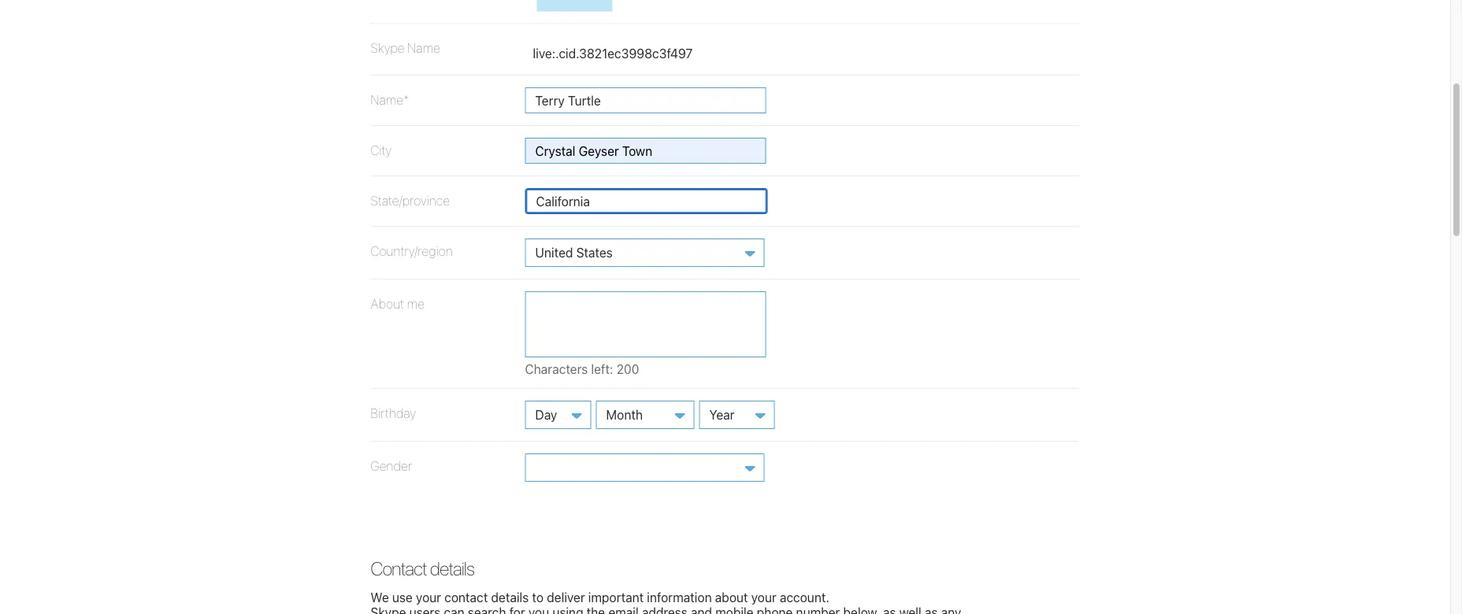 Task type: describe. For each thing, give the bounding box(es) containing it.
deliver
[[547, 590, 585, 605]]

characters
[[525, 362, 588, 377]]

contact
[[445, 590, 488, 605]]

left:
[[592, 362, 614, 377]]

characters left: 200
[[525, 362, 640, 377]]

State/province text field
[[525, 188, 768, 214]]

birthday
[[371, 406, 416, 421]]

Name* text field
[[525, 87, 767, 113]]

month
[[607, 408, 643, 422]]

united
[[536, 245, 573, 260]]

we
[[371, 590, 389, 605]]

contact details
[[371, 558, 474, 580]]

year
[[710, 408, 735, 422]]

About me text field
[[525, 291, 767, 358]]

2 your from the left
[[752, 590, 777, 605]]

we use your contact details to deliver important information about your account.
[[371, 590, 830, 605]]

City text field
[[525, 138, 767, 164]]

200
[[617, 362, 640, 377]]

state/province
[[371, 193, 450, 208]]

name*
[[371, 92, 410, 107]]

about
[[371, 296, 404, 311]]

about
[[716, 590, 748, 605]]

1 horizontal spatial details
[[491, 590, 529, 605]]

important
[[589, 590, 644, 605]]

contact
[[371, 558, 427, 580]]

skype name
[[371, 41, 441, 56]]



Task type: locate. For each thing, give the bounding box(es) containing it.
to
[[532, 590, 544, 605]]

skype
[[371, 41, 405, 56]]

1 horizontal spatial your
[[752, 590, 777, 605]]

account.
[[780, 590, 830, 605]]

details left the to
[[491, 590, 529, 605]]

your right about at the bottom of page
[[752, 590, 777, 605]]

1 vertical spatial details
[[491, 590, 529, 605]]

country/region
[[371, 243, 453, 258]]

united states
[[536, 245, 613, 260]]

information
[[647, 590, 712, 605]]

0 horizontal spatial your
[[416, 590, 441, 605]]

day
[[536, 408, 558, 422]]

use
[[392, 590, 413, 605]]

your right the use
[[416, 590, 441, 605]]

about me
[[371, 296, 425, 311]]

1 your from the left
[[416, 590, 441, 605]]

status
[[525, 362, 713, 377]]

status containing characters left:
[[525, 362, 713, 377]]

live:.cid.3821ec3998c3f497
[[533, 46, 693, 61]]

your
[[416, 590, 441, 605], [752, 590, 777, 605]]

details
[[430, 558, 474, 580], [491, 590, 529, 605]]

name
[[408, 41, 441, 56]]

states
[[577, 245, 613, 260]]

gender
[[371, 459, 412, 474]]

me
[[407, 296, 425, 311]]

0 horizontal spatial details
[[430, 558, 474, 580]]

city
[[371, 142, 392, 157]]

details up the contact
[[430, 558, 474, 580]]

0 vertical spatial details
[[430, 558, 474, 580]]



Task type: vqa. For each thing, say whether or not it's contained in the screenshot.
the "City"
yes



